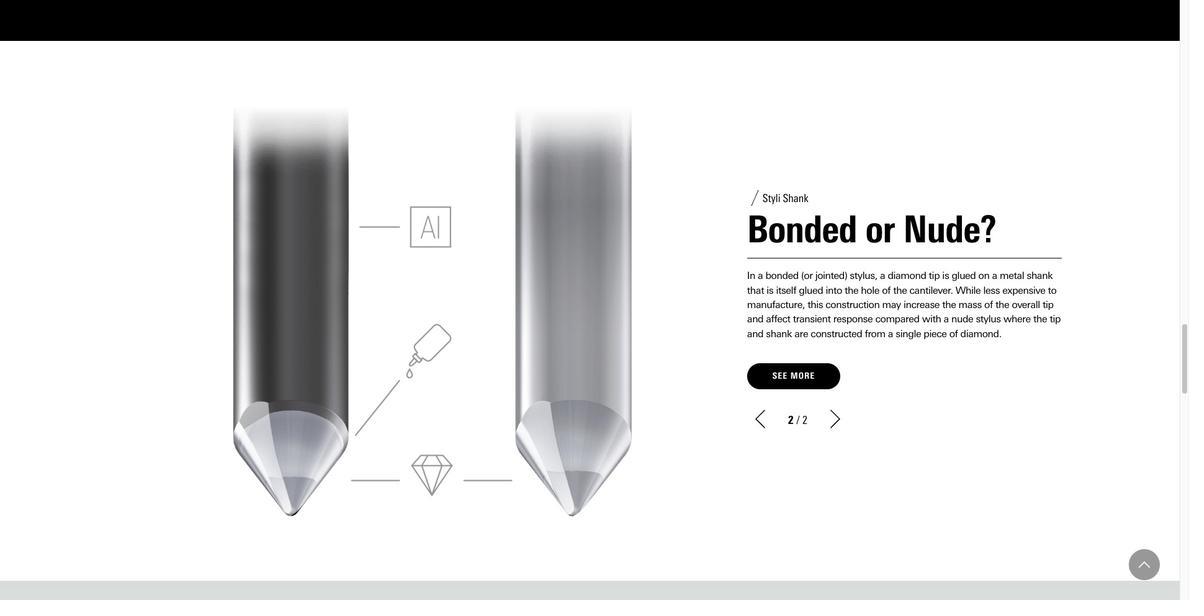 Task type: locate. For each thing, give the bounding box(es) containing it.
while
[[956, 285, 981, 296]]

itself
[[776, 285, 796, 296]]

2 and from the top
[[747, 328, 764, 340]]

0 vertical spatial shank
[[1027, 270, 1053, 282]]

to
[[1048, 285, 1057, 296]]

1 horizontal spatial is
[[942, 270, 949, 282]]

in a bonded (or jointed) stylus, a diamond tip is glued on a metal shank that is itself glued into the hole of the cantilever. while less expensive to manufacture, this construction may increase the mass of the overall tip and affect transient response compared with a nude stylus where the tip and shank are constructed from a single piece of diamond.
[[747, 270, 1061, 340]]

a right from
[[888, 328, 893, 340]]

mass
[[959, 299, 982, 311]]

(or
[[801, 270, 813, 282]]

is right that
[[767, 285, 774, 296]]

diamond.
[[961, 328, 1002, 340]]

2
[[788, 414, 794, 428], [802, 414, 808, 428]]

of
[[882, 285, 891, 296], [984, 299, 993, 311], [949, 328, 958, 340]]

see more
[[773, 371, 815, 382]]

a right in
[[758, 270, 763, 282]]

more
[[791, 371, 815, 382]]

0 vertical spatial tip
[[929, 270, 940, 282]]

1 of 6 group
[[0, 0, 1180, 41]]

manufacture,
[[747, 299, 805, 311]]

1 vertical spatial tip
[[1043, 299, 1054, 311]]

glued down (or
[[799, 285, 823, 296]]

constructed
[[811, 328, 862, 340]]

a right on
[[992, 270, 997, 282]]

of up may
[[882, 285, 891, 296]]

0 horizontal spatial 2
[[788, 414, 794, 428]]

1 horizontal spatial 2
[[802, 414, 808, 428]]

bonded
[[766, 270, 799, 282]]

compared
[[875, 314, 920, 325]]

the down overall
[[1033, 314, 1047, 325]]

2 left /
[[788, 414, 794, 428]]

and down manufacture,
[[747, 328, 764, 340]]

cantilever.
[[910, 285, 953, 296]]

glued
[[952, 270, 976, 282], [799, 285, 823, 296]]

of up stylus
[[984, 299, 993, 311]]

increase
[[904, 299, 940, 311]]

2 vertical spatial of
[[949, 328, 958, 340]]

0 vertical spatial is
[[942, 270, 949, 282]]

nude
[[951, 314, 973, 325]]

the down less
[[996, 299, 1009, 311]]

see more button
[[747, 364, 841, 390]]

1 and from the top
[[747, 314, 764, 325]]

0 vertical spatial and
[[747, 314, 764, 325]]

are
[[795, 328, 808, 340]]

metal
[[1000, 270, 1024, 282]]

shank
[[1027, 270, 1053, 282], [766, 328, 792, 340]]

0 horizontal spatial glued
[[799, 285, 823, 296]]

shank down affect in the bottom of the page
[[766, 328, 792, 340]]

of down nude at the bottom right of page
[[949, 328, 958, 340]]

transient
[[793, 314, 831, 325]]

is up 'cantilever.'
[[942, 270, 949, 282]]

with
[[922, 314, 941, 325]]

the down diamond
[[893, 285, 907, 296]]

1 horizontal spatial of
[[949, 328, 958, 340]]

0 vertical spatial glued
[[952, 270, 976, 282]]

0 vertical spatial of
[[882, 285, 891, 296]]

2 right /
[[802, 414, 808, 428]]

2 horizontal spatial of
[[984, 299, 993, 311]]

tip
[[929, 270, 940, 282], [1043, 299, 1054, 311], [1050, 314, 1061, 325]]

a
[[758, 270, 763, 282], [880, 270, 885, 282], [992, 270, 997, 282], [944, 314, 949, 325], [888, 328, 893, 340]]

1 vertical spatial is
[[767, 285, 774, 296]]

1 vertical spatial and
[[747, 328, 764, 340]]

is
[[942, 270, 949, 282], [767, 285, 774, 296]]

shank
[[783, 192, 808, 205]]

see
[[773, 371, 788, 382]]

construction
[[826, 299, 880, 311]]

and left affect in the bottom of the page
[[747, 314, 764, 325]]

1 vertical spatial glued
[[799, 285, 823, 296]]

glued up while
[[952, 270, 976, 282]]

stylus,
[[850, 270, 878, 282]]

the
[[845, 285, 859, 296], [893, 285, 907, 296], [942, 299, 956, 311], [996, 299, 1009, 311], [1033, 314, 1047, 325]]

and
[[747, 314, 764, 325], [747, 328, 764, 340]]

less
[[983, 285, 1000, 296]]

stylus
[[976, 314, 1001, 325]]

1 horizontal spatial shank
[[1027, 270, 1053, 282]]

1 vertical spatial shank
[[766, 328, 792, 340]]

shank up to on the right top
[[1027, 270, 1053, 282]]



Task type: vqa. For each thing, say whether or not it's contained in the screenshot.
Auto
no



Task type: describe. For each thing, give the bounding box(es) containing it.
hole
[[861, 285, 879, 296]]

may
[[882, 299, 901, 311]]

this
[[808, 299, 823, 311]]

the up nude at the bottom right of page
[[942, 299, 956, 311]]

a right with
[[944, 314, 949, 325]]

the up construction
[[845, 285, 859, 296]]

2 2 from the left
[[802, 414, 808, 428]]

or
[[866, 207, 895, 252]]

in
[[747, 270, 755, 282]]

0 horizontal spatial shank
[[766, 328, 792, 340]]

nude?
[[903, 207, 996, 252]]

bonded
[[747, 207, 857, 252]]

0 horizontal spatial is
[[767, 285, 774, 296]]

diamond
[[888, 270, 926, 282]]

next slide image
[[826, 411, 845, 429]]

2 vertical spatial tip
[[1050, 314, 1061, 325]]

styli
[[763, 192, 781, 205]]

0 horizontal spatial of
[[882, 285, 891, 296]]

that
[[747, 285, 764, 296]]

where
[[1004, 314, 1031, 325]]

arrow up image
[[1139, 560, 1150, 571]]

/
[[797, 414, 800, 428]]

expensive
[[1003, 285, 1045, 296]]

into
[[826, 285, 842, 296]]

jointed)
[[815, 270, 847, 282]]

from
[[865, 328, 886, 340]]

1 2 from the left
[[788, 414, 794, 428]]

bonded or nude?
[[747, 207, 996, 252]]

single
[[896, 328, 921, 340]]

a right stylus,
[[880, 270, 885, 282]]

response
[[833, 314, 873, 325]]

2 / 2
[[788, 414, 808, 428]]

styli shank
[[763, 192, 808, 205]]

previous slide image
[[751, 411, 770, 429]]

overall
[[1012, 299, 1040, 311]]

piece
[[924, 328, 947, 340]]

affect
[[766, 314, 790, 325]]

1 vertical spatial of
[[984, 299, 993, 311]]

1 horizontal spatial glued
[[952, 270, 976, 282]]

on
[[979, 270, 990, 282]]



